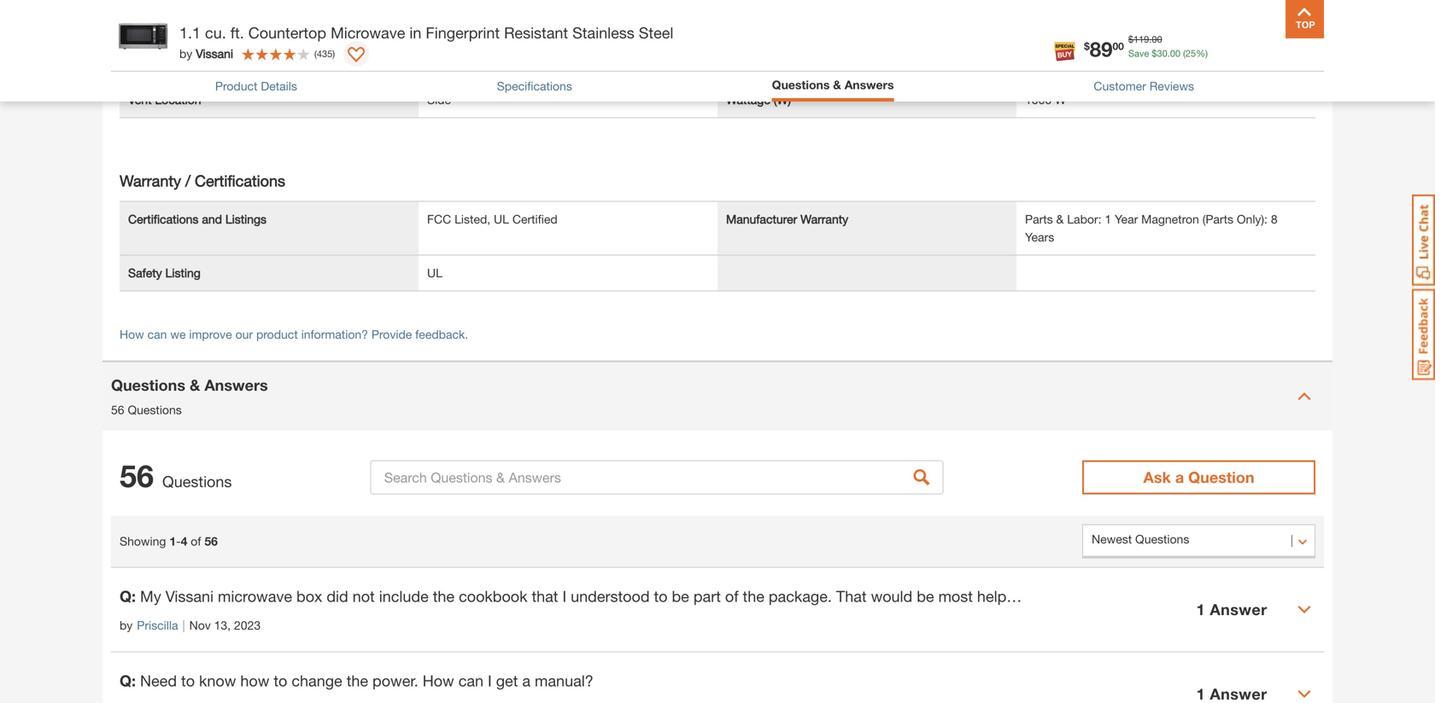 Task type: locate. For each thing, give the bounding box(es) containing it.
our
[[235, 328, 253, 342]]

$ 119 . 00 save $ 30 . 00 ( 25 %)
[[1128, 34, 1208, 59]]

0 vertical spatial q:
[[120, 588, 136, 606]]

56 questions
[[120, 458, 232, 495]]

1 vertical spatial can
[[458, 672, 483, 691]]

6
[[427, 21, 434, 35]]

ask
[[1143, 469, 1171, 487]]

1 vertical spatial of
[[191, 535, 201, 549]]

magnetron
[[1141, 212, 1199, 227]]

1 horizontal spatial (
[[1183, 48, 1186, 59]]

different
[[1282, 588, 1339, 606]]

lb
[[454, 57, 463, 71]]

0 vertical spatial in
[[409, 23, 421, 42]]

1 horizontal spatial how
[[423, 672, 454, 691]]

correctly
[[1164, 588, 1223, 606]]

caret image
[[1297, 604, 1311, 617], [1297, 688, 1311, 702]]

0 horizontal spatial ul
[[427, 266, 442, 280]]

certifications up listings
[[195, 172, 285, 190]]

can left we
[[147, 328, 167, 342]]

1 vertical spatial 56
[[120, 458, 154, 495]]

$ inside $ 89 00
[[1084, 40, 1090, 52]]

vissani
[[196, 47, 233, 61], [165, 588, 214, 606]]

1 horizontal spatial product
[[215, 79, 257, 93]]

q: left my
[[120, 588, 136, 606]]

0 horizontal spatial by
[[120, 619, 133, 633]]

0 vertical spatial how
[[120, 328, 144, 342]]

1 vertical spatial in
[[1071, 588, 1083, 606]]

& inside parts & labor: 1 year magnetron (parts only): 8 years
[[1056, 212, 1064, 227]]

functions,
[[1343, 588, 1410, 606]]

(lb.)
[[214, 57, 233, 71]]

vissani inside questions element
[[165, 588, 214, 606]]

of right 4
[[191, 535, 201, 549]]

to right how
[[274, 672, 287, 691]]

specifications button
[[497, 77, 572, 95], [497, 77, 572, 95]]

0 horizontal spatial 00
[[1113, 40, 1124, 52]]

how right power.
[[423, 672, 454, 691]]

by down 1.1
[[179, 47, 192, 61]]

of right part
[[725, 588, 738, 606]]

0 horizontal spatial be
[[672, 588, 689, 606]]

warranty
[[120, 172, 181, 190], [800, 212, 848, 227]]

0 vertical spatial &
[[833, 78, 841, 92]]

1 left 4
[[169, 535, 176, 549]]

0 vertical spatial 56
[[111, 403, 124, 417]]

0 vertical spatial .
[[1149, 34, 1152, 45]]

ul
[[494, 212, 509, 227], [427, 266, 442, 280]]

2 ( from the left
[[314, 48, 317, 59]]

by
[[179, 47, 192, 61], [120, 619, 133, 633]]

/
[[185, 172, 190, 190]]

microwave
[[331, 23, 405, 42]]

0 vertical spatial product
[[128, 57, 170, 71]]

0 horizontal spatial product
[[128, 57, 170, 71]]

and
[[202, 212, 222, 227]]

Search Questions & Answers text field
[[370, 461, 944, 495]]

1 horizontal spatial .
[[1167, 48, 1170, 59]]

1 horizontal spatial 00
[[1152, 34, 1162, 45]]

$
[[1128, 34, 1133, 45], [1084, 40, 1090, 52], [1152, 48, 1157, 59]]

caret image
[[1297, 390, 1311, 404]]

by left "priscilla"
[[120, 619, 133, 633]]

0 vertical spatial caret image
[[1297, 604, 1311, 617]]

1 vertical spatial by
[[120, 619, 133, 633]]

1 q: from the top
[[120, 588, 136, 606]]

questions up 4
[[162, 473, 232, 491]]

0 horizontal spatial of
[[174, 21, 185, 35]]

0 horizontal spatial answers
[[204, 376, 268, 395]]

display image
[[348, 47, 365, 64]]

one-
[[188, 21, 215, 35]]

be left part
[[672, 588, 689, 606]]

questions inside 56 questions
[[162, 473, 232, 491]]

2 caret image from the top
[[1297, 688, 1311, 702]]

ft.
[[230, 23, 244, 42]]

435
[[317, 48, 332, 59]]

top button
[[1286, 0, 1324, 38]]

-
[[176, 535, 181, 549]]

can
[[147, 328, 167, 342], [458, 672, 483, 691]]

( left ")"
[[314, 48, 317, 59]]

in right me
[[1071, 588, 1083, 606]]

2 vertical spatial &
[[190, 376, 200, 395]]

get
[[496, 672, 518, 691]]

1 left 'answer'
[[1196, 601, 1205, 619]]

be left most
[[917, 588, 934, 606]]

1 vertical spatial q:
[[120, 672, 136, 691]]

part
[[693, 588, 721, 606]]

30
[[1157, 48, 1167, 59]]

vissani up the by priscilla | nov 13, 2023
[[165, 588, 214, 606]]

2 q: from the top
[[120, 672, 136, 691]]

1 horizontal spatial i
[[562, 588, 566, 606]]

1 ( from the left
[[1183, 48, 1186, 59]]

2 horizontal spatial of
[[725, 588, 738, 606]]

0 vertical spatial warranty
[[120, 172, 181, 190]]

resistant
[[504, 23, 568, 42]]

1 horizontal spatial 1
[[1105, 212, 1111, 227]]

1 vertical spatial a
[[522, 672, 530, 691]]

stainless
[[572, 23, 634, 42]]

1000 w
[[1025, 93, 1066, 107]]

1 vertical spatial answers
[[204, 376, 268, 395]]

product down number
[[128, 57, 170, 71]]

a
[[1175, 469, 1184, 487], [522, 672, 530, 691]]

certifications down /
[[128, 212, 199, 227]]

change
[[292, 672, 342, 691]]

00 left 'save'
[[1113, 40, 1124, 52]]

power.
[[372, 672, 418, 691]]

1 vertical spatial caret image
[[1297, 688, 1311, 702]]

& inside questions & answers 56 questions
[[190, 376, 200, 395]]

product down (lb.)
[[215, 79, 257, 93]]

&
[[833, 78, 841, 92], [1056, 212, 1064, 227], [190, 376, 200, 395]]

1 vertical spatial i
[[488, 672, 492, 691]]

0 horizontal spatial a
[[522, 672, 530, 691]]

1 vertical spatial vissani
[[165, 588, 214, 606]]

a right get on the bottom
[[522, 672, 530, 691]]

questions & answers
[[772, 78, 894, 92]]

90-
[[1025, 57, 1043, 71]]

0 horizontal spatial 1
[[169, 535, 176, 549]]

1 vertical spatial ul
[[427, 266, 442, 280]]

.
[[1149, 34, 1152, 45], [1167, 48, 1170, 59]]

119
[[1133, 34, 1149, 45]]

certifications
[[195, 172, 285, 190], [128, 212, 199, 227]]

1 horizontal spatial in
[[1071, 588, 1083, 606]]

warranty left /
[[120, 172, 181, 190]]

of left one-
[[174, 21, 185, 35]]

the left power.
[[347, 672, 368, 691]]

questions & answers button
[[772, 76, 894, 97], [772, 76, 894, 94]]

reviews
[[1149, 79, 1194, 93]]

w
[[1055, 93, 1066, 107]]

1 vertical spatial how
[[423, 672, 454, 691]]

1 horizontal spatial can
[[458, 672, 483, 691]]

q:
[[120, 588, 136, 606], [120, 672, 136, 691]]

that
[[532, 588, 558, 606]]

00 right 30
[[1170, 48, 1180, 59]]

& for questions & answers 56 questions
[[190, 376, 200, 395]]

q: for q: my vissani microwave box did not include the cookbook that i understood to be part of the package. that would be most helpful to me in learning to correctly use the different functions, ie s
[[120, 588, 136, 606]]

8
[[1271, 212, 1278, 227]]

q: need to know how to change the power. how can i get a manual?
[[120, 672, 593, 691]]

showing 1 - 4 of 56
[[120, 535, 218, 549]]

2 vertical spatial 1
[[1196, 601, 1205, 619]]

feedback link image
[[1412, 289, 1435, 381]]

1 horizontal spatial ul
[[494, 212, 509, 227]]

|
[[182, 619, 185, 633]]

00 up 30
[[1152, 34, 1162, 45]]

use
[[1228, 588, 1252, 606]]

ul down "fcc"
[[427, 266, 442, 280]]

1 horizontal spatial warranty
[[800, 212, 848, 227]]

& for questions & answers
[[833, 78, 841, 92]]

i left get on the bottom
[[488, 672, 492, 691]]

2 vertical spatial of
[[725, 588, 738, 606]]

0 vertical spatial answers
[[845, 78, 894, 92]]

in left 6
[[409, 23, 421, 42]]

1000
[[1025, 93, 1052, 107]]

0 vertical spatial i
[[562, 588, 566, 606]]

i right that
[[562, 588, 566, 606]]

1 horizontal spatial $
[[1128, 34, 1133, 45]]

1 horizontal spatial a
[[1175, 469, 1184, 487]]

information?
[[301, 328, 368, 342]]

0 vertical spatial certifications
[[195, 172, 285, 190]]

box
[[296, 588, 322, 606]]

0 vertical spatial 1
[[1105, 212, 1111, 227]]

product image image
[[115, 9, 171, 64]]

1 answer
[[1196, 601, 1267, 619]]

0 horizontal spatial &
[[190, 376, 200, 395]]

( 435 )
[[314, 48, 335, 59]]

0 horizontal spatial i
[[488, 672, 492, 691]]

q: left need
[[120, 672, 136, 691]]

product
[[128, 57, 170, 71], [215, 79, 257, 93]]

1 vertical spatial &
[[1056, 212, 1064, 227]]

2 vertical spatial 56
[[204, 535, 218, 549]]

a right ask
[[1175, 469, 1184, 487]]

25
[[1186, 48, 1196, 59]]

56 inside questions & answers 56 questions
[[111, 403, 124, 417]]

13,
[[214, 619, 231, 633]]

my
[[140, 588, 161, 606]]

returnable
[[726, 57, 785, 71]]

by for by vissani
[[179, 47, 192, 61]]

ul right listed,
[[494, 212, 509, 227]]

1 inside questions element
[[1196, 601, 1205, 619]]

1 vertical spatial .
[[1167, 48, 1170, 59]]

$ for 89
[[1084, 40, 1090, 52]]

2 horizontal spatial 1
[[1196, 601, 1205, 619]]

answers for questions & answers 56 questions
[[204, 376, 268, 395]]

learning
[[1087, 588, 1142, 606]]

vissani down cu.
[[196, 47, 233, 61]]

of
[[174, 21, 185, 35], [191, 535, 201, 549], [725, 588, 738, 606]]

by inside questions element
[[120, 619, 133, 633]]

number of one-touch settings
[[128, 21, 294, 35]]

ie
[[1415, 588, 1426, 606]]

warranty right manufacturer
[[800, 212, 848, 227]]

answers inside questions & answers 56 questions
[[204, 376, 268, 395]]

0 vertical spatial of
[[174, 21, 185, 35]]

56
[[111, 403, 124, 417], [120, 458, 154, 495], [204, 535, 218, 549]]

to right learning
[[1146, 588, 1160, 606]]

0 horizontal spatial (
[[314, 48, 317, 59]]

1 horizontal spatial &
[[833, 78, 841, 92]]

0 vertical spatial by
[[179, 47, 192, 61]]

1 horizontal spatial of
[[191, 535, 201, 549]]

questions
[[772, 78, 830, 92], [111, 376, 185, 395], [128, 403, 182, 417], [162, 473, 232, 491]]

2 horizontal spatial &
[[1056, 212, 1064, 227]]

1 horizontal spatial be
[[917, 588, 934, 606]]

1 vertical spatial 1
[[169, 535, 176, 549]]

0 horizontal spatial can
[[147, 328, 167, 342]]

how left we
[[120, 328, 144, 342]]

showing
[[120, 535, 166, 549]]

1 left year
[[1105, 212, 1111, 227]]

cookbook
[[459, 588, 527, 606]]

( left %)
[[1183, 48, 1186, 59]]

1 horizontal spatial answers
[[845, 78, 894, 92]]

0 horizontal spatial $
[[1084, 40, 1090, 52]]

i for that
[[562, 588, 566, 606]]

1.1 cu. ft. countertop microwave in fingerprint resistant stainless steel
[[179, 23, 673, 42]]

most
[[938, 588, 973, 606]]

1 vertical spatial product
[[215, 79, 257, 93]]

the right the 'use'
[[1256, 588, 1278, 606]]

0 vertical spatial a
[[1175, 469, 1184, 487]]

i
[[562, 588, 566, 606], [488, 672, 492, 691]]

can left get on the bottom
[[458, 672, 483, 691]]

0 vertical spatial can
[[147, 328, 167, 342]]

1 horizontal spatial by
[[179, 47, 192, 61]]

manufacturer
[[726, 212, 797, 227]]



Task type: vqa. For each thing, say whether or not it's contained in the screenshot.
LISTING on the top of page
yes



Task type: describe. For each thing, give the bounding box(es) containing it.
to left part
[[654, 588, 668, 606]]

manual?
[[535, 672, 593, 691]]

listings
[[225, 212, 267, 227]]

1.1
[[179, 23, 201, 42]]

product weight (lb.)
[[128, 57, 233, 71]]

1 vertical spatial warranty
[[800, 212, 848, 227]]

questions down we
[[111, 376, 185, 395]]

number
[[128, 21, 171, 35]]

to left me
[[1027, 588, 1041, 606]]

settings
[[250, 21, 294, 35]]

of inside questions element
[[725, 588, 738, 606]]

90-day
[[1025, 57, 1064, 71]]

year
[[1115, 212, 1138, 227]]

the right part
[[743, 588, 764, 606]]

a inside questions element
[[522, 672, 530, 691]]

questions up 56 questions
[[128, 403, 182, 417]]

q: my vissani microwave box did not include the cookbook that i understood to be part of the package. that would be most helpful to me in learning to correctly use the different functions, ie s
[[120, 588, 1435, 606]]

& for parts & labor: 1 year magnetron (parts only): 8 years
[[1056, 212, 1064, 227]]

89
[[1090, 37, 1113, 61]]

would
[[871, 588, 912, 606]]

package.
[[769, 588, 832, 606]]

%)
[[1196, 48, 1208, 59]]

need
[[140, 672, 177, 691]]

a inside button
[[1175, 469, 1184, 487]]

i for can
[[488, 672, 492, 691]]

(w)
[[774, 93, 791, 107]]

questions & answers 56 questions
[[111, 376, 268, 417]]

warranty / certifications
[[120, 172, 285, 190]]

questions element
[[111, 568, 1435, 704]]

priscilla
[[137, 619, 178, 633]]

1 vertical spatial certifications
[[128, 212, 199, 227]]

save
[[1128, 48, 1149, 59]]

did
[[327, 588, 348, 606]]

fcc
[[427, 212, 451, 227]]

answer
[[1210, 601, 1267, 619]]

1 be from the left
[[672, 588, 689, 606]]

certifications and listings
[[128, 212, 267, 227]]

28.3
[[427, 57, 450, 71]]

questions up (w)
[[772, 78, 830, 92]]

product
[[256, 328, 298, 342]]

)
[[332, 48, 335, 59]]

specifications
[[497, 79, 572, 93]]

side
[[427, 93, 451, 107]]

customer reviews
[[1094, 79, 1194, 93]]

product details
[[215, 79, 297, 93]]

provide
[[371, 328, 412, 342]]

fcc listed, ul certified
[[427, 212, 558, 227]]

ask a question
[[1143, 469, 1254, 487]]

by for by priscilla | nov 13, 2023
[[120, 619, 133, 633]]

( inside $ 119 . 00 save $ 30 . 00 ( 25 %)
[[1183, 48, 1186, 59]]

live chat image
[[1412, 195, 1435, 286]]

by priscilla | nov 13, 2023
[[120, 619, 261, 633]]

only):
[[1237, 212, 1268, 227]]

touch
[[215, 21, 247, 35]]

2023
[[234, 619, 261, 633]]

ask a question button
[[1082, 461, 1315, 495]]

vent location
[[128, 93, 201, 107]]

cu.
[[205, 23, 226, 42]]

vent
[[128, 93, 152, 107]]

0 vertical spatial vissani
[[196, 47, 233, 61]]

customer
[[1094, 79, 1146, 93]]

we
[[170, 328, 186, 342]]

0 horizontal spatial in
[[409, 23, 421, 42]]

safety listing
[[128, 266, 201, 280]]

product for product weight (lb.)
[[128, 57, 170, 71]]

understood
[[571, 588, 650, 606]]

me
[[1045, 588, 1067, 606]]

product for product details
[[215, 79, 257, 93]]

0 horizontal spatial .
[[1149, 34, 1152, 45]]

in inside questions element
[[1071, 588, 1083, 606]]

labor:
[[1067, 212, 1101, 227]]

listed,
[[455, 212, 490, 227]]

2 horizontal spatial 00
[[1170, 48, 1180, 59]]

1 inside parts & labor: 1 year magnetron (parts only): 8 years
[[1105, 212, 1111, 227]]

listing
[[165, 266, 201, 280]]

microwave
[[218, 588, 292, 606]]

include
[[379, 588, 429, 606]]

$ for 119
[[1128, 34, 1133, 45]]

0 horizontal spatial how
[[120, 328, 144, 342]]

priscilla button
[[137, 617, 178, 635]]

0 horizontal spatial warranty
[[120, 172, 181, 190]]

years
[[1025, 230, 1054, 244]]

countertop
[[248, 23, 326, 42]]

safety
[[128, 266, 162, 280]]

that
[[836, 588, 867, 606]]

details
[[261, 79, 297, 93]]

feedback.
[[415, 328, 468, 342]]

2 horizontal spatial $
[[1152, 48, 1157, 59]]

4
[[181, 535, 187, 549]]

parts
[[1025, 212, 1053, 227]]

not
[[353, 588, 375, 606]]

how can we improve our product information? provide feedback.
[[120, 328, 468, 342]]

weight
[[174, 57, 211, 71]]

nov
[[189, 619, 211, 633]]

s
[[1430, 588, 1435, 606]]

0 vertical spatial ul
[[494, 212, 509, 227]]

the right include
[[433, 588, 455, 606]]

improve
[[189, 328, 232, 342]]

answers for questions & answers
[[845, 78, 894, 92]]

how inside questions element
[[423, 672, 454, 691]]

steel
[[639, 23, 673, 42]]

1 caret image from the top
[[1297, 604, 1311, 617]]

wattage
[[726, 93, 770, 107]]

day
[[1043, 57, 1064, 71]]

(parts
[[1202, 212, 1233, 227]]

q: for q: need to know how to change the power. how can i get a manual?
[[120, 672, 136, 691]]

00 inside $ 89 00
[[1113, 40, 1124, 52]]

2 be from the left
[[917, 588, 934, 606]]

parts & labor: 1 year magnetron (parts only): 8 years
[[1025, 212, 1278, 244]]

can inside questions element
[[458, 672, 483, 691]]

to right need
[[181, 672, 195, 691]]



